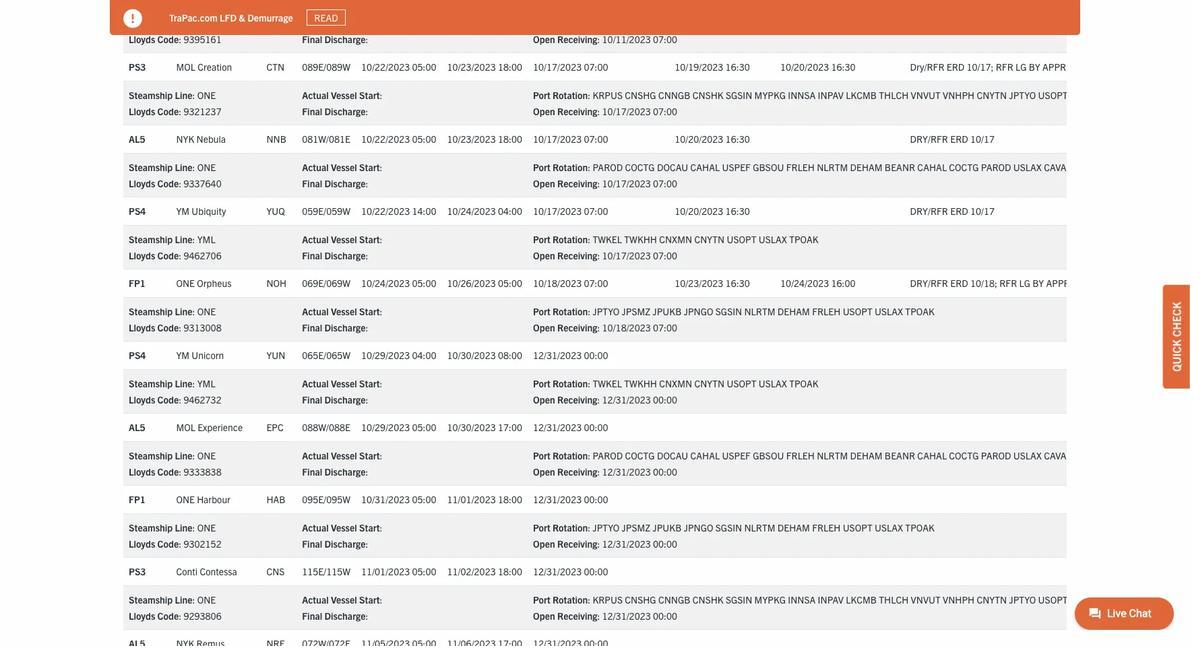 Task type: vqa. For each thing, say whether or not it's contained in the screenshot.
Safety in the top of the page
no



Task type: describe. For each thing, give the bounding box(es) containing it.
07:00 inside port rotation : parod coctg docau cahal uspef gbsou frleh nlrtm deham beanr cahal coctg parod uslax cavan usopt tpoak open receiving : 10/17/2023 07:00
[[653, 177, 677, 189]]

one left harbour
[[176, 494, 195, 506]]

17:00
[[498, 421, 522, 434]]

gbsou for : 10/17/2023 07:00
[[753, 161, 784, 173]]

deham inside port rotation : parod coctg docau cahal uspef gbsou frleh nlrtm deham beanr cahal coctg parod uslax cavan usopt tpoak open receiving : 10/17/2023 07:00
[[850, 161, 883, 173]]

one for steamship line : one lloyds code : 9293806
[[197, 594, 216, 606]]

open inside port rotation : twkel twkhh cnxmn cnytn usopt uslax tpoak open receiving : 12/31/2023 00:00
[[533, 393, 555, 406]]

00:00 inside port rotation : krpus cnshg cnngb cnshk sgsin mypkg innsa inpav lkcmb thlch vnvut vnhph cnytn jptyo usopt uslax tpoak open receiving : 12/31/2023 00:00
[[653, 610, 677, 622]]

10/18;
[[971, 277, 998, 289]]

deham inside port rotation : parod coctg docau cahal uspef gbsou frleh nlrtm deham beanr cahal coctg parod uslax cavan usopt tpoak open receiving : 12/31/2023 00:00
[[850, 449, 883, 461]]

steamship line : one lloyds code : 9293806
[[129, 594, 222, 622]]

9462732
[[184, 393, 222, 406]]

07:00 inside port rotation : twkel twkhh cnxmn cnytn usopt uslax tpoak open receiving : 10/17/2023 07:00
[[653, 249, 677, 261]]

9395161
[[184, 33, 222, 45]]

deham inside port rotation : jptyo jpsmz jpukb jpngo sgsin nlrtm deham frleh usopt uslax tpoak open receiving : 12/31/2023 00:00
[[778, 521, 810, 534]]

07:00 inside port rotation : krpus cnshg cnngb cnshk sgsin mypkg innsa inpav lkcmb thlch vnvut vnhph cnytn jptyo usopt uslax tpoak open receiving : 10/17/2023 07:00
[[653, 105, 677, 117]]

16:30 for 069e/069w
[[726, 277, 750, 289]]

cnytn inside port rotation : twkel twkhh cnxmn cnytn usopt uslax tpoak open receiving : 12/31/2023 00:00
[[695, 377, 725, 389]]

12/31/2023 inside port rotation : jptyo jpsmz jpukb jpngo sgsin nlrtm deham frleh usopt uslax tpoak open receiving : 12/31/2023 00:00
[[602, 538, 651, 550]]

9333838
[[184, 466, 222, 478]]

noh
[[267, 277, 287, 289]]

port rotation : twkel twkhh cnxmn cnytn usopt uslax tpoak open receiving : 12/31/2023 00:00
[[533, 377, 819, 406]]

tpoak inside port rotation : krpus cnshg cnngb cnshk sgsin mypkg innsa inpav lkcmb thlch vnvut vnhph cnytn jptyo usopt uslax tpoak open receiving : 12/31/2023 00:00
[[1101, 594, 1130, 606]]

steamship for steamship line : one lloyds code : 9395161
[[129, 17, 173, 29]]

cnxmn for : 10/17/2023 07:00
[[659, 233, 692, 245]]

095e/095w
[[302, 494, 351, 506]]

089e/089w
[[302, 61, 351, 73]]

frleh inside port rotation : parod coctg docau cahal uspef gbsou frleh nlrtm deham beanr cahal coctg parod uslax cavan usopt tpoak open receiving : 12/31/2023 00:00
[[786, 449, 815, 461]]

14:00
[[412, 205, 436, 217]]

dry/rfr for 10/26/2023 05:00
[[910, 277, 948, 289]]

read link
[[307, 9, 346, 26]]

065e/065w
[[302, 349, 351, 361]]

innsa for 00:00
[[788, 594, 816, 606]]

04:00 for 10/24/2023 04:00
[[498, 205, 522, 217]]

sgsin for port rotation : krpus cnshg cnngb cnshk sgsin mypkg innsa inpav lkcmb thlch vnvut vnhph cnytn jptyo usopt uslax tpoak open receiving : 10/17/2023 07:00
[[726, 89, 752, 101]]

usopt inside port rotation : parod coctg docau cahal uspef gbsou frleh nlrtm deham beanr cahal coctg parod uslax cavan usopt tpoak open receiving : 10/17/2023 07:00
[[1076, 161, 1105, 173]]

11/02/2023 18:00
[[447, 566, 522, 578]]

10/22/2023 14:00
[[361, 205, 436, 217]]

solid image
[[123, 9, 142, 28]]

frleh inside port rotation : jptyo jpsmz jpukb jpngo sgsin nlrtm deham frleh usopt uslax tpoak open receiving : 10/18/2023 07:00
[[812, 305, 841, 317]]

081w/081e
[[302, 133, 351, 145]]

tpoak inside port rotation : parod coctg docau cahal uspef gbsou frleh nlrtm deham beanr cahal coctg parod uslax cavan usopt tpoak open receiving : 12/31/2023 00:00
[[1108, 449, 1137, 461]]

jptyo inside port rotation : jptyo jpsmz jpukb jpngo sgsin nlrtm deham frleh usopt uslax tpoak open receiving : 12/31/2023 00:00
[[593, 521, 620, 534]]

open inside port rotation : jptyo jpsmz jpukb jpngo sgsin nlrtm deham frleh usopt uslax tpoak open receiving : 10/18/2023 07:00
[[533, 321, 555, 333]]

vnvut for port rotation : krpus cnshg cnngb cnshk sgsin mypkg innsa inpav lkcmb thlch vnvut vnhph cnytn jptyo usopt uslax tpoak open receiving : 12/31/2023 00:00
[[911, 594, 941, 606]]

discharge for steamship line : one lloyds code : 9302152
[[324, 538, 366, 550]]

actual vessel start : final discharge : for : 9313008
[[302, 305, 383, 333]]

&
[[239, 11, 245, 23]]

rotation for port rotation : krpus cnshg cnngb cnshk sgsin mypkg innsa inpav lkcmb thlch vnvut vnhph cnytn jptyo usopt uslax tpoak open receiving : 10/17/2023 07:00
[[553, 89, 588, 101]]

steamship line : yml lloyds code : 9462732
[[129, 377, 222, 406]]

discharge for steamship line : one lloyds code : 9321237
[[324, 105, 366, 117]]

hab
[[267, 494, 286, 506]]

nebula
[[197, 133, 226, 145]]

lg for 10/18;
[[1019, 277, 1031, 289]]

lkcmb for 00:00
[[846, 594, 877, 606]]

10/19/2023
[[675, 61, 724, 73]]

069e/069w
[[302, 277, 351, 289]]

actual for steamship line : one lloyds code : 9333838
[[302, 449, 329, 461]]

115e/115w
[[302, 566, 351, 578]]

jpngo for 07:00
[[684, 305, 713, 317]]

port rotation : krpus cnshg cnngb cnshk sgsin mypkg innsa inpav lkcmb thlch vnvut vnhph cnytn jptyo usopt uslax tpoak open receiving : 10/17/2023 07:00
[[533, 89, 1130, 117]]

12/31/2023 inside port rotation : twkel twkhh cnxmn cnytn usopt uslax tpoak open receiving : 12/31/2023 00:00
[[602, 393, 651, 406]]

final for steamship line : one lloyds code : 9337640
[[302, 177, 322, 189]]

krpus for 12/31/2023
[[593, 594, 623, 606]]

10/26/2023
[[447, 277, 496, 289]]

open inside port rotation : krpus cnshg cnngb cnshk sgsin mypkg innsa inpav lkcmb thlch vnvut vnhph cnytn jptyo usopt uslax tpoak open receiving : 10/17/2023 07:00
[[533, 105, 555, 117]]

thlch for : 10/17/2023 07:00
[[879, 89, 909, 101]]

rotation for port rotation : jptyo jpsmz jpukb jpngo sgsin nlrtm deham frleh usopt uslax tpoak open receiving : 12/31/2023 00:00
[[553, 521, 588, 534]]

10/22/2023 for 081w/081e
[[361, 133, 410, 145]]

10/20/2023 for 10/24/2023 04:00
[[675, 205, 724, 217]]

0 vertical spatial 10/20/2023 16:30
[[781, 61, 856, 73]]

receiving inside port rotation : jptyo jpsmz jpukb jpngo sgsin nlrtm deham frleh usopt uslax tpoak open receiving : 10/18/2023 07:00
[[557, 321, 597, 333]]

conti contessa
[[176, 566, 237, 578]]

discharge for steamship line : one lloyds code : 9293806
[[324, 610, 366, 622]]

epc
[[267, 421, 284, 434]]

inpav for : 12/31/2023 00:00
[[818, 594, 844, 606]]

quick check
[[1170, 302, 1184, 372]]

10/22/2023 05:00 for 089e/089w
[[361, 61, 436, 73]]

ym ubiquity
[[176, 205, 226, 217]]

erd for 081w/081e
[[951, 133, 968, 145]]

final inside actual vessel start final discharge :
[[302, 33, 322, 45]]

nlrtm inside port rotation : jptyo jpsmz jpukb jpngo sgsin nlrtm deham frleh usopt uslax tpoak open receiving : 12/31/2023 00:00
[[744, 521, 775, 534]]

nlrtm inside port rotation : parod coctg docau cahal uspef gbsou frleh nlrtm deham beanr cahal coctg parod uslax cavan usopt tpoak open receiving : 12/31/2023 00:00
[[817, 449, 848, 461]]

00:00 inside port rotation : twkel twkhh cnxmn cnytn usopt uslax tpoak open receiving : 12/31/2023 00:00
[[653, 393, 677, 406]]

one for steamship line : one lloyds code : 9313008
[[197, 305, 216, 317]]

nlrtm inside port rotation : jptyo jpsmz jpukb jpngo sgsin nlrtm deham frleh usopt uslax tpoak open receiving : 10/18/2023 07:00
[[744, 305, 775, 317]]

steamship line : one lloyds code : 9333838
[[129, 449, 222, 478]]

start for steamship line : one lloyds code : 9293806
[[359, 594, 380, 606]]

nlrtm inside port rotation : parod coctg docau cahal uspef gbsou frleh nlrtm deham beanr cahal coctg parod uslax cavan usopt tpoak open receiving : 10/17/2023 07:00
[[817, 161, 848, 173]]

port rotation : twkel twkhh cnxmn cnytn usopt uslax tpoak open receiving : 10/17/2023 07:00
[[533, 233, 819, 261]]

1 open from the top
[[533, 33, 555, 45]]

actual vessel start : final discharge : for : 9462732
[[302, 377, 383, 406]]

start for steamship line : yml lloyds code : 9462732
[[359, 377, 380, 389]]

usopt inside port rotation : twkel twkhh cnxmn cnytn usopt uslax tpoak open receiving : 10/17/2023 07:00
[[727, 233, 757, 245]]

jptyo inside port rotation : krpus cnshg cnngb cnshk sgsin mypkg innsa inpav lkcmb thlch vnvut vnhph cnytn jptyo usopt uslax tpoak open receiving : 12/31/2023 00:00
[[1009, 594, 1036, 606]]

10/31/2023
[[361, 494, 410, 506]]

vessel inside actual vessel start final discharge :
[[331, 17, 357, 29]]

cavan for port rotation : parod coctg docau cahal uspef gbsou frleh nlrtm deham beanr cahal coctg parod uslax cavan usopt tpoak open receiving : 10/17/2023 07:00
[[1044, 161, 1074, 173]]

port rotation : krpus cnshg cnngb cnshk sgsin mypkg innsa inpav lkcmb thlch vnvut vnhph cnytn jptyo usopt uslax tpoak open receiving : 12/31/2023 00:00
[[533, 594, 1130, 622]]

frleh inside port rotation : jptyo jpsmz jpukb jpngo sgsin nlrtm deham frleh usopt uslax tpoak open receiving : 12/31/2023 00:00
[[812, 521, 841, 534]]

port for port rotation : krpus cnshg cnngb cnshk sgsin mypkg innsa inpav lkcmb thlch vnvut vnhph cnytn jptyo usopt uslax tpoak open receiving : 10/17/2023 07:00
[[533, 89, 551, 101]]

gbsou for : 12/31/2023 00:00
[[753, 449, 784, 461]]

line for 9321237
[[175, 89, 192, 101]]

10/20/2023 for 10/23/2023 18:00
[[675, 133, 724, 145]]

cnshk for 07:00
[[693, 89, 724, 101]]

steamship line : yml lloyds code : 9462706
[[129, 233, 222, 261]]

inpav for : 10/17/2023 07:00
[[818, 89, 844, 101]]

steamship for steamship line : one lloyds code : 9321237
[[129, 89, 173, 101]]

port for port rotation : krpus cnshg cnngb cnshk sgsin mypkg innsa inpav lkcmb thlch vnvut vnhph cnytn jptyo usopt uslax tpoak open receiving : 12/31/2023 00:00
[[533, 594, 551, 606]]

vessel for steamship line : yml lloyds code : 9462732
[[331, 377, 357, 389]]

10/29/2023 for 10/29/2023 05:00
[[361, 421, 410, 434]]

by for 10/17;
[[1029, 61, 1041, 73]]

start for steamship line : one lloyds code : 9302152
[[359, 521, 380, 534]]

steamship for steamship line : one lloyds code : 9313008
[[129, 305, 173, 317]]

05:00 for 095e/095w
[[412, 494, 436, 506]]

receiving inside port rotation : parod coctg docau cahal uspef gbsou frleh nlrtm deham beanr cahal coctg parod uslax cavan usopt tpoak open receiving : 10/17/2023 07:00
[[557, 177, 597, 189]]

line for 9337640
[[175, 161, 192, 173]]

twkel for 12/31/2023
[[593, 377, 622, 389]]

11/01/2023 for 11/01/2023 05:00
[[361, 566, 410, 578]]

code for : 9395161
[[157, 33, 179, 45]]

10/17/2023 inside port rotation : twkel twkhh cnxmn cnytn usopt uslax tpoak open receiving : 10/17/2023 07:00
[[602, 249, 651, 261]]

uslax inside port rotation : jptyo jpsmz jpukb jpngo sgsin nlrtm deham frleh usopt uslax tpoak open receiving : 10/18/2023 07:00
[[875, 305, 903, 317]]

uspef for : 12/31/2023 00:00
[[722, 449, 751, 461]]

dry/rfr erd 10/17 for 10/24/2023 04:00
[[910, 205, 995, 217]]

port for port rotation : parod coctg docau cahal uspef gbsou frleh nlrtm deham beanr cahal coctg parod uslax cavan usopt tpoak open receiving : 12/31/2023 00:00
[[533, 449, 551, 461]]

one for steamship line : one lloyds code : 9333838
[[197, 449, 216, 461]]

9337640
[[184, 177, 222, 189]]

0 vertical spatial 10/20/2023
[[781, 61, 829, 73]]

discharge inside actual vessel start final discharge :
[[324, 33, 366, 45]]

ctn
[[267, 61, 285, 73]]

yun
[[267, 349, 285, 361]]

uslax inside port rotation : krpus cnshg cnngb cnshk sgsin mypkg innsa inpav lkcmb thlch vnvut vnhph cnytn jptyo usopt uslax tpoak open receiving : 10/17/2023 07:00
[[1070, 89, 1099, 101]]

11/01/2023 05:00
[[361, 566, 436, 578]]

open receiving : 10/11/2023 07:00
[[533, 33, 677, 45]]

10/30/2023 08:00
[[447, 349, 522, 361]]

docau for : 10/17/2023 07:00
[[657, 161, 688, 173]]

steamship line : one lloyds code : 9321237
[[129, 89, 222, 117]]

open inside port rotation : parod coctg docau cahal uspef gbsou frleh nlrtm deham beanr cahal coctg parod uslax cavan usopt tpoak open receiving : 12/31/2023 00:00
[[533, 466, 555, 478]]

receiving inside port rotation : twkel twkhh cnxmn cnytn usopt uslax tpoak open receiving : 10/17/2023 07:00
[[557, 249, 597, 261]]

lkcmb for 07:00
[[846, 89, 877, 101]]

lloyds for steamship line : one lloyds code : 9313008
[[129, 321, 155, 333]]

9302152
[[184, 538, 222, 550]]

open inside port rotation : krpus cnshg cnngb cnshk sgsin mypkg innsa inpav lkcmb thlch vnvut vnhph cnytn jptyo usopt uslax tpoak open receiving : 12/31/2023 00:00
[[533, 610, 555, 622]]

yuq
[[267, 205, 285, 217]]

059e/059w
[[302, 205, 351, 217]]

10/30/2023 17:00
[[447, 421, 522, 434]]

trapac.com
[[169, 11, 218, 23]]

mol experience
[[176, 421, 243, 434]]

steamship for steamship line : one lloyds code : 9337640
[[129, 161, 173, 173]]

tpoak inside port rotation : jptyo jpsmz jpukb jpngo sgsin nlrtm deham frleh usopt uslax tpoak open receiving : 10/18/2023 07:00
[[905, 305, 935, 317]]

port for port rotation : parod coctg docau cahal uspef gbsou frleh nlrtm deham beanr cahal coctg parod uslax cavan usopt tpoak open receiving : 10/17/2023 07:00
[[533, 161, 551, 173]]

00:00 inside port rotation : jptyo jpsmz jpukb jpngo sgsin nlrtm deham frleh usopt uslax tpoak open receiving : 12/31/2023 00:00
[[653, 538, 677, 550]]

cnxmn for : 12/31/2023 00:00
[[659, 377, 692, 389]]

conti
[[176, 566, 198, 578]]

actual for steamship line : one lloyds code : 9293806
[[302, 594, 329, 606]]

10/18/2023 07:00
[[533, 277, 608, 289]]

receiving inside port rotation : twkel twkhh cnxmn cnytn usopt uslax tpoak open receiving : 12/31/2023 00:00
[[557, 393, 597, 406]]

10/31/2023 05:00
[[361, 494, 436, 506]]

port rotation : parod coctg docau cahal uspef gbsou frleh nlrtm deham beanr cahal coctg parod uslax cavan usopt tpoak open receiving : 12/31/2023 00:00
[[533, 449, 1137, 478]]

usopt inside port rotation : jptyo jpsmz jpukb jpngo sgsin nlrtm deham frleh usopt uslax tpoak open receiving : 12/31/2023 00:00
[[843, 521, 873, 534]]

start inside actual vessel start final discharge :
[[359, 17, 380, 29]]

receiving inside port rotation : krpus cnshg cnngb cnshk sgsin mypkg innsa inpav lkcmb thlch vnvut vnhph cnytn jptyo usopt uslax tpoak open receiving : 10/17/2023 07:00
[[557, 105, 597, 117]]

: inside actual vessel start final discharge :
[[366, 33, 368, 45]]

1 receiving from the top
[[557, 33, 597, 45]]

10/17/2023 07:00 for 089e/089w
[[533, 61, 608, 73]]

mol creation
[[176, 61, 232, 73]]

actual vessel start final discharge :
[[302, 17, 380, 45]]

start for steamship line : one lloyds code : 9313008
[[359, 305, 380, 317]]

10/19/2023 16:30
[[675, 61, 750, 73]]

0 horizontal spatial 10/18/2023
[[533, 277, 582, 289]]

erd for 069e/069w
[[951, 277, 968, 289]]

dry/rfr erd 10/17; rfr lg by approval
[[910, 61, 1089, 73]]

jptyo inside port rotation : jptyo jpsmz jpukb jpngo sgsin nlrtm deham frleh usopt uslax tpoak open receiving : 10/18/2023 07:00
[[593, 305, 620, 317]]

dry/rfr
[[910, 61, 945, 73]]

one harbour
[[176, 494, 230, 506]]

check
[[1170, 302, 1184, 337]]

cnngb for : 12/31/2023 00:00
[[658, 594, 691, 606]]

10/23/2023 for 089e/089w
[[447, 61, 496, 73]]

dry/rfr erd 10/18; rfr lg by approval
[[910, 277, 1092, 289]]

tpoak inside port rotation : krpus cnshg cnngb cnshk sgsin mypkg innsa inpav lkcmb thlch vnvut vnhph cnytn jptyo usopt uslax tpoak open receiving : 10/17/2023 07:00
[[1101, 89, 1130, 101]]

contessa
[[200, 566, 237, 578]]

16:00
[[831, 277, 856, 289]]

receiving inside port rotation : krpus cnshg cnngb cnshk sgsin mypkg innsa inpav lkcmb thlch vnvut vnhph cnytn jptyo usopt uslax tpoak open receiving : 12/31/2023 00:00
[[557, 610, 597, 622]]

one for steamship line : one lloyds code : 9395161
[[197, 17, 216, 29]]

uslax inside port rotation : twkel twkhh cnxmn cnytn usopt uslax tpoak open receiving : 12/31/2023 00:00
[[759, 377, 787, 389]]

9321237
[[184, 105, 222, 117]]

actual inside actual vessel start final discharge :
[[302, 17, 329, 29]]

10/23/2023 18:00 for 089e/089w
[[447, 61, 522, 73]]

10/24/2023 05:00
[[361, 277, 436, 289]]

one for steamship line : one lloyds code : 9302152
[[197, 521, 216, 534]]

open inside port rotation : jptyo jpsmz jpukb jpngo sgsin nlrtm deham frleh usopt uslax tpoak open receiving : 12/31/2023 00:00
[[533, 538, 555, 550]]

07:00 inside port rotation : jptyo jpsmz jpukb jpngo sgsin nlrtm deham frleh usopt uslax tpoak open receiving : 10/18/2023 07:00
[[653, 321, 677, 333]]

uslax inside port rotation : twkel twkhh cnxmn cnytn usopt uslax tpoak open receiving : 10/17/2023 07:00
[[759, 233, 787, 245]]

cns
[[267, 566, 285, 578]]

lfd
[[220, 11, 237, 23]]

mol for mol creation
[[176, 61, 195, 73]]

erd for 089e/089w
[[947, 61, 965, 73]]

usopt inside port rotation : krpus cnshg cnngb cnshk sgsin mypkg innsa inpav lkcmb thlch vnvut vnhph cnytn jptyo usopt uslax tpoak open receiving : 12/31/2023 00:00
[[1038, 594, 1068, 606]]

9293806
[[184, 610, 222, 622]]

steamship line : one lloyds code : 9337640
[[129, 161, 222, 189]]

jptyo inside port rotation : krpus cnshg cnngb cnshk sgsin mypkg innsa inpav lkcmb thlch vnvut vnhph cnytn jptyo usopt uslax tpoak open receiving : 10/17/2023 07:00
[[1009, 89, 1036, 101]]

usopt inside port rotation : jptyo jpsmz jpukb jpngo sgsin nlrtm deham frleh usopt uslax tpoak open receiving : 10/18/2023 07:00
[[843, 305, 873, 317]]

one left orpheus
[[176, 277, 195, 289]]

cnshg for 12/31/2023
[[625, 594, 656, 606]]

nyk
[[176, 133, 194, 145]]

088w/088e
[[302, 421, 351, 434]]

code for : 9313008
[[157, 321, 179, 333]]

steamship line : one lloyds code : 9302152
[[129, 521, 222, 550]]

10/20/2023 16:30 for 04:00
[[675, 205, 750, 217]]

uslax inside port rotation : parod coctg docau cahal uspef gbsou frleh nlrtm deham beanr cahal coctg parod uslax cavan usopt tpoak open receiving : 10/17/2023 07:00
[[1014, 161, 1042, 173]]

ps3 for conti contessa
[[129, 566, 146, 578]]

final for steamship line : one lloyds code : 9321237
[[302, 105, 322, 117]]

steamship line : one lloyds code : 9395161
[[129, 17, 222, 45]]

rotation for port rotation : parod coctg docau cahal uspef gbsou frleh nlrtm deham beanr cahal coctg parod uslax cavan usopt tpoak open receiving : 12/31/2023 00:00
[[553, 449, 588, 461]]

trapac.com lfd & demurrage
[[169, 11, 293, 23]]

line for 9462732
[[175, 377, 192, 389]]

rfr for 10/17;
[[996, 61, 1014, 73]]



Task type: locate. For each thing, give the bounding box(es) containing it.
10/23/2023 16:30
[[675, 277, 750, 289]]

1 vertical spatial al5
[[129, 421, 145, 434]]

gbsou inside port rotation : parod coctg docau cahal uspef gbsou frleh nlrtm deham beanr cahal coctg parod uslax cavan usopt tpoak open receiving : 10/17/2023 07:00
[[753, 161, 784, 173]]

0 vertical spatial twkhh
[[624, 233, 657, 245]]

actual vessel start : final discharge : for : 9462706
[[302, 233, 383, 261]]

1 vertical spatial 04:00
[[412, 349, 436, 361]]

4 port from the top
[[533, 305, 551, 317]]

ym left ubiquity
[[176, 205, 190, 217]]

vessel down 089e/089w at top
[[331, 89, 357, 101]]

1 10/23/2023 18:00 from the top
[[447, 61, 522, 73]]

ps4 up steamship line : yml lloyds code : 9462706
[[129, 205, 146, 217]]

vessel down 065e/065w
[[331, 377, 357, 389]]

beanr for : 10/17/2023 07:00
[[885, 161, 915, 173]]

10/22/2023 down actual vessel start final discharge : on the left
[[361, 61, 410, 73]]

0 vertical spatial beanr
[[885, 161, 915, 173]]

final up 095e/095w
[[302, 466, 322, 478]]

final for steamship line : one lloyds code : 9313008
[[302, 321, 322, 333]]

docau inside port rotation : parod coctg docau cahal uspef gbsou frleh nlrtm deham beanr cahal coctg parod uslax cavan usopt tpoak open receiving : 12/31/2023 00:00
[[657, 449, 688, 461]]

port rotation : parod coctg docau cahal uspef gbsou frleh nlrtm deham beanr cahal coctg parod uslax cavan usopt tpoak open receiving : 10/17/2023 07:00
[[533, 161, 1137, 189]]

final up 059e/059w
[[302, 177, 322, 189]]

final down read link
[[302, 33, 322, 45]]

frleh
[[786, 161, 815, 173], [812, 305, 841, 317], [786, 449, 815, 461], [812, 521, 841, 534]]

steamship for steamship line : yml lloyds code : 9462732
[[129, 377, 173, 389]]

discharge for steamship line : yml lloyds code : 9462706
[[324, 249, 366, 261]]

lloyds left 9337640
[[129, 177, 155, 189]]

1 cavan from the top
[[1044, 161, 1074, 173]]

actual down 095e/095w
[[302, 521, 329, 534]]

jpsmz
[[622, 305, 651, 317], [622, 521, 651, 534]]

twkel inside port rotation : twkel twkhh cnxmn cnytn usopt uslax tpoak open receiving : 10/17/2023 07:00
[[593, 233, 622, 245]]

1 steamship from the top
[[129, 17, 173, 29]]

10/29/2023 05:00
[[361, 421, 436, 434]]

10/17 for 10/23/2023 18:00
[[971, 133, 995, 145]]

1 vertical spatial vnvut
[[911, 594, 941, 606]]

2 vertical spatial 10/17/2023 07:00
[[533, 205, 608, 217]]

vessel down 088w/088e
[[331, 449, 357, 461]]

8 open from the top
[[533, 538, 555, 550]]

code left 9313008
[[157, 321, 179, 333]]

vessel for steamship line : one lloyds code : 9293806
[[331, 594, 357, 606]]

1 vertical spatial jpngo
[[684, 521, 713, 534]]

vessel down 059e/059w
[[331, 233, 357, 245]]

2 twkel from the top
[[593, 377, 622, 389]]

2 cnxmn from the top
[[659, 377, 692, 389]]

2 gbsou from the top
[[753, 449, 784, 461]]

beanr inside port rotation : parod coctg docau cahal uspef gbsou frleh nlrtm deham beanr cahal coctg parod uslax cavan usopt tpoak open receiving : 10/17/2023 07:00
[[885, 161, 915, 173]]

port for port rotation : jptyo jpsmz jpukb jpngo sgsin nlrtm deham frleh usopt uslax tpoak open receiving : 10/18/2023 07:00
[[533, 305, 551, 317]]

5 line from the top
[[175, 305, 192, 317]]

final up 069e/069w
[[302, 249, 322, 261]]

2 receiving from the top
[[557, 105, 597, 117]]

one up 9313008
[[197, 305, 216, 317]]

one up 9293806
[[197, 594, 216, 606]]

jpngo for 00:00
[[684, 521, 713, 534]]

line up 9462706
[[175, 233, 192, 245]]

line inside the steamship line : one lloyds code : 9313008
[[175, 305, 192, 317]]

10/26/2023 05:00
[[447, 277, 522, 289]]

open inside port rotation : parod coctg docau cahal uspef gbsou frleh nlrtm deham beanr cahal coctg parod uslax cavan usopt tpoak open receiving : 10/17/2023 07:00
[[533, 177, 555, 189]]

10/22/2023 05:00
[[361, 61, 436, 73], [361, 133, 436, 145]]

rotation inside port rotation : twkel twkhh cnxmn cnytn usopt uslax tpoak open receiving : 12/31/2023 00:00
[[553, 377, 588, 389]]

actual vessel start : final discharge : down 088w/088e
[[302, 449, 383, 478]]

0 vertical spatial jpsmz
[[622, 305, 651, 317]]

0 vertical spatial lkcmb
[[846, 89, 877, 101]]

2 mypkg from the top
[[755, 594, 786, 606]]

04:00 for 10/29/2023 04:00
[[412, 349, 436, 361]]

vnhph for port rotation : krpus cnshg cnngb cnshk sgsin mypkg innsa inpav lkcmb thlch vnvut vnhph cnytn jptyo usopt uslax tpoak open receiving : 12/31/2023 00:00
[[943, 594, 975, 606]]

0 horizontal spatial 10/24/2023
[[361, 277, 410, 289]]

fp1
[[129, 277, 146, 289], [129, 494, 146, 506]]

port inside port rotation : jptyo jpsmz jpukb jpngo sgsin nlrtm deham frleh usopt uslax tpoak open receiving : 10/18/2023 07:00
[[533, 305, 551, 317]]

1 vertical spatial fp1
[[129, 494, 146, 506]]

deham inside port rotation : jptyo jpsmz jpukb jpngo sgsin nlrtm deham frleh usopt uslax tpoak open receiving : 10/18/2023 07:00
[[778, 305, 810, 317]]

0 vertical spatial thlch
[[879, 89, 909, 101]]

8 port from the top
[[533, 594, 551, 606]]

5 start from the top
[[359, 305, 380, 317]]

10/30/2023 left 17:00
[[447, 421, 496, 434]]

2 lkcmb from the top
[[846, 594, 877, 606]]

line up 9333838
[[175, 449, 192, 461]]

harbour
[[197, 494, 230, 506]]

1 vertical spatial cnngb
[[658, 594, 691, 606]]

port
[[533, 89, 551, 101], [533, 161, 551, 173], [533, 233, 551, 245], [533, 305, 551, 317], [533, 377, 551, 389], [533, 449, 551, 461], [533, 521, 551, 534], [533, 594, 551, 606]]

mypkg inside port rotation : krpus cnshg cnngb cnshk sgsin mypkg innsa inpav lkcmb thlch vnvut vnhph cnytn jptyo usopt uslax tpoak open receiving : 10/17/2023 07:00
[[755, 89, 786, 101]]

3 start from the top
[[359, 161, 380, 173]]

04:00
[[498, 205, 522, 217], [412, 349, 436, 361]]

3 line from the top
[[175, 161, 192, 173]]

0 vertical spatial docau
[[657, 161, 688, 173]]

orpheus
[[197, 277, 232, 289]]

code inside steamship line : one lloyds code : 9395161
[[157, 33, 179, 45]]

actual down 081w/081e
[[302, 161, 329, 173]]

0 vertical spatial al5
[[129, 133, 145, 145]]

ubiquity
[[192, 205, 226, 217]]

actual right demurrage
[[302, 17, 329, 29]]

code for : 9462732
[[157, 393, 179, 406]]

3 lloyds from the top
[[129, 177, 155, 189]]

innsa inside port rotation : krpus cnshg cnngb cnshk sgsin mypkg innsa inpav lkcmb thlch vnvut vnhph cnytn jptyo usopt uslax tpoak open receiving : 12/31/2023 00:00
[[788, 594, 816, 606]]

gbsou inside port rotation : parod coctg docau cahal uspef gbsou frleh nlrtm deham beanr cahal coctg parod uslax cavan usopt tpoak open receiving : 12/31/2023 00:00
[[753, 449, 784, 461]]

9 receiving from the top
[[557, 610, 597, 622]]

0 vertical spatial 10/22/2023
[[361, 61, 410, 73]]

1 vertical spatial twkel
[[593, 377, 622, 389]]

code up nyk
[[157, 105, 179, 117]]

5 port from the top
[[533, 377, 551, 389]]

lloyds left 9313008
[[129, 321, 155, 333]]

inpav
[[818, 89, 844, 101], [818, 594, 844, 606]]

9 steamship from the top
[[129, 594, 173, 606]]

0 vertical spatial 10/18/2023
[[533, 277, 582, 289]]

9313008
[[184, 321, 222, 333]]

2 ym from the top
[[176, 349, 190, 361]]

line for 9293806
[[175, 594, 192, 606]]

18:00 for 081w/081e
[[498, 133, 522, 145]]

2 10/22/2023 05:00 from the top
[[361, 133, 436, 145]]

1 vertical spatial docau
[[657, 449, 688, 461]]

final for steamship line : yml lloyds code : 9462732
[[302, 393, 322, 406]]

sgsin inside port rotation : jptyo jpsmz jpukb jpngo sgsin nlrtm deham frleh usopt uslax tpoak open receiving : 12/31/2023 00:00
[[716, 521, 742, 534]]

port rotation : jptyo jpsmz jpukb jpngo sgsin nlrtm deham frleh usopt uslax tpoak open receiving : 12/31/2023 00:00
[[533, 521, 935, 550]]

unicorn
[[192, 349, 224, 361]]

lloyds inside 'steamship line : one lloyds code : 9337640'
[[129, 177, 155, 189]]

steamship
[[129, 17, 173, 29], [129, 89, 173, 101], [129, 161, 173, 173], [129, 233, 173, 245], [129, 305, 173, 317], [129, 377, 173, 389], [129, 449, 173, 461], [129, 521, 173, 534], [129, 594, 173, 606]]

1 vnhph from the top
[[943, 89, 975, 101]]

1 vertical spatial 10/17/2023 07:00
[[533, 133, 608, 145]]

10/24/2023 16:00
[[781, 277, 856, 289]]

10/24/2023 right 14:00 on the left top of the page
[[447, 205, 496, 217]]

actual down 069e/069w
[[302, 305, 329, 317]]

rotation inside port rotation : jptyo jpsmz jpukb jpngo sgsin nlrtm deham frleh usopt uslax tpoak open receiving : 12/31/2023 00:00
[[553, 521, 588, 534]]

code left 9333838
[[157, 466, 179, 478]]

4 18:00 from the top
[[498, 566, 522, 578]]

7 code from the top
[[157, 466, 179, 478]]

discharge up '115e/115w'
[[324, 538, 366, 550]]

jptyo
[[1009, 89, 1036, 101], [593, 305, 620, 317], [593, 521, 620, 534], [1009, 594, 1036, 606]]

lloyds for steamship line : one lloyds code : 9293806
[[129, 610, 155, 622]]

1 10/30/2023 from the top
[[447, 349, 496, 361]]

vessel down '115e/115w'
[[331, 594, 357, 606]]

05:00 for 069e/069w
[[412, 277, 436, 289]]

9 start from the top
[[359, 594, 380, 606]]

final up 081w/081e
[[302, 105, 322, 117]]

actual vessel start : final discharge : up '115e/115w'
[[302, 521, 383, 550]]

usopt inside port rotation : krpus cnshg cnngb cnshk sgsin mypkg innsa inpav lkcmb thlch vnvut vnhph cnytn jptyo usopt uslax tpoak open receiving : 10/17/2023 07:00
[[1038, 89, 1068, 101]]

ps4 for ym ubiquity
[[129, 205, 146, 217]]

twkhh
[[624, 233, 657, 245], [624, 377, 657, 389]]

final up 088w/088e
[[302, 393, 322, 406]]

1 vertical spatial cavan
[[1044, 449, 1074, 461]]

fp1 down steamship line : yml lloyds code : 9462706
[[129, 277, 146, 289]]

cavan inside port rotation : parod coctg docau cahal uspef gbsou frleh nlrtm deham beanr cahal coctg parod uslax cavan usopt tpoak open receiving : 12/31/2023 00:00
[[1044, 449, 1074, 461]]

1 vertical spatial 10/23/2023 18:00
[[447, 133, 522, 145]]

10/29/2023 right 088w/088e
[[361, 421, 410, 434]]

usopt inside port rotation : parod coctg docau cahal uspef gbsou frleh nlrtm deham beanr cahal coctg parod uslax cavan usopt tpoak open receiving : 12/31/2023 00:00
[[1076, 449, 1105, 461]]

2 18:00 from the top
[[498, 133, 522, 145]]

vnhph inside port rotation : krpus cnshg cnngb cnshk sgsin mypkg innsa inpav lkcmb thlch vnvut vnhph cnytn jptyo usopt uslax tpoak open receiving : 10/17/2023 07:00
[[943, 89, 975, 101]]

1 vertical spatial 10/29/2023
[[361, 421, 410, 434]]

18:00 for 089e/089w
[[498, 61, 522, 73]]

1 vertical spatial lkcmb
[[846, 594, 877, 606]]

10/24/2023 left "16:00"
[[781, 277, 829, 289]]

actual vessel start : final discharge : for : 9337640
[[302, 161, 383, 189]]

actual for steamship line : yml lloyds code : 9462706
[[302, 233, 329, 245]]

12/31/2023 00:00 for 10/30/2023 17:00
[[533, 421, 608, 434]]

7 discharge from the top
[[324, 466, 366, 478]]

10/30/2023 left the 08:00
[[447, 349, 496, 361]]

discharge down '115e/115w'
[[324, 610, 366, 622]]

1 start from the top
[[359, 17, 380, 29]]

erd
[[947, 61, 965, 73], [951, 133, 968, 145], [951, 205, 968, 217], [951, 277, 968, 289]]

1 vertical spatial gbsou
[[753, 449, 784, 461]]

7 start from the top
[[359, 449, 380, 461]]

one up '9302152'
[[197, 521, 216, 534]]

0 horizontal spatial 11/01/2023
[[361, 566, 410, 578]]

6 actual from the top
[[302, 377, 329, 389]]

0 vertical spatial 10/23/2023
[[447, 61, 496, 73]]

10/11/2023
[[602, 33, 651, 45]]

port rotation : jptyo jpsmz jpukb jpngo sgsin nlrtm deham frleh usopt uslax tpoak open receiving : 10/18/2023 07:00
[[533, 305, 935, 333]]

line inside 'steamship line : yml lloyds code : 9462732'
[[175, 377, 192, 389]]

steamship inside steamship line : one lloyds code : 9395161
[[129, 17, 173, 29]]

1 yml from the top
[[197, 233, 215, 245]]

mol for mol experience
[[176, 421, 195, 434]]

10/18/2023 inside port rotation : jptyo jpsmz jpukb jpngo sgsin nlrtm deham frleh usopt uslax tpoak open receiving : 10/18/2023 07:00
[[602, 321, 651, 333]]

cnshk inside port rotation : krpus cnshg cnngb cnshk sgsin mypkg innsa inpav lkcmb thlch vnvut vnhph cnytn jptyo usopt uslax tpoak open receiving : 10/17/2023 07:00
[[693, 89, 724, 101]]

00:00 inside port rotation : parod coctg docau cahal uspef gbsou frleh nlrtm deham beanr cahal coctg parod uslax cavan usopt tpoak open receiving : 12/31/2023 00:00
[[653, 466, 677, 478]]

quick
[[1170, 339, 1184, 372]]

10/20/2023 16:30
[[781, 61, 856, 73], [675, 133, 750, 145], [675, 205, 750, 217]]

rotation for port rotation : krpus cnshg cnngb cnshk sgsin mypkg innsa inpav lkcmb thlch vnvut vnhph cnytn jptyo usopt uslax tpoak open receiving : 12/31/2023 00:00
[[553, 594, 588, 606]]

1 horizontal spatial 04:00
[[498, 205, 522, 217]]

final down '115e/115w'
[[302, 610, 322, 622]]

steamship inside steamship line : one lloyds code : 9302152
[[129, 521, 173, 534]]

1 vertical spatial 10/30/2023
[[447, 421, 496, 434]]

al5
[[129, 133, 145, 145], [129, 421, 145, 434]]

00:00
[[584, 349, 608, 361], [653, 393, 677, 406], [584, 421, 608, 434], [653, 466, 677, 478], [584, 494, 608, 506], [653, 538, 677, 550], [584, 566, 608, 578], [653, 610, 677, 622]]

usopt inside port rotation : twkel twkhh cnxmn cnytn usopt uslax tpoak open receiving : 12/31/2023 00:00
[[727, 377, 757, 389]]

2 vessel from the top
[[331, 89, 357, 101]]

12/31/2023 inside port rotation : krpus cnshg cnngb cnshk sgsin mypkg innsa inpav lkcmb thlch vnvut vnhph cnytn jptyo usopt uslax tpoak open receiving : 12/31/2023 00:00
[[602, 610, 651, 622]]

10/23/2023 18:00
[[447, 61, 522, 73], [447, 133, 522, 145]]

10/22/2023 left 14:00 on the left top of the page
[[361, 205, 410, 217]]

2 vertical spatial 10/20/2023 16:30
[[675, 205, 750, 217]]

discharge up 088w/088e
[[324, 393, 366, 406]]

1 mol from the top
[[176, 61, 195, 73]]

7 receiving from the top
[[557, 466, 597, 478]]

lloyds left '9302152'
[[129, 538, 155, 550]]

ps3 down solid image
[[129, 61, 146, 73]]

code down the trapac.com
[[157, 33, 179, 45]]

8 steamship from the top
[[129, 521, 173, 534]]

uslax inside port rotation : parod coctg docau cahal uspef gbsou frleh nlrtm deham beanr cahal coctg parod uslax cavan usopt tpoak open receiving : 12/31/2023 00:00
[[1014, 449, 1042, 461]]

9462706
[[184, 249, 222, 261]]

fp1 for one harbour
[[129, 494, 146, 506]]

jpsmz inside port rotation : jptyo jpsmz jpukb jpngo sgsin nlrtm deham frleh usopt uslax tpoak open receiving : 12/31/2023 00:00
[[622, 521, 651, 534]]

6 final from the top
[[302, 393, 322, 406]]

jpukb for 00:00
[[653, 521, 682, 534]]

dry/rfr for 10/23/2023 18:00
[[910, 133, 948, 145]]

0 vertical spatial gbsou
[[753, 161, 784, 173]]

discharge for steamship line : one lloyds code : 9313008
[[324, 321, 366, 333]]

1 vertical spatial jpsmz
[[622, 521, 651, 534]]

ps4 down the steamship line : one lloyds code : 9313008
[[129, 349, 146, 361]]

1 vertical spatial 10/20/2023
[[675, 133, 724, 145]]

2 dry/rfr erd 10/17 from the top
[[910, 205, 995, 217]]

4 actual vessel start : final discharge : from the top
[[302, 305, 383, 333]]

12/31/2023 inside port rotation : parod coctg docau cahal uspef gbsou frleh nlrtm deham beanr cahal coctg parod uslax cavan usopt tpoak open receiving : 12/31/2023 00:00
[[602, 466, 651, 478]]

final for steamship line : one lloyds code : 9302152
[[302, 538, 322, 550]]

actual for steamship line : one lloyds code : 9313008
[[302, 305, 329, 317]]

0 vertical spatial 10/22/2023 05:00
[[361, 61, 436, 73]]

0 vertical spatial lg
[[1016, 61, 1027, 73]]

port inside port rotation : twkel twkhh cnxmn cnytn usopt uslax tpoak open receiving : 12/31/2023 00:00
[[533, 377, 551, 389]]

0 vertical spatial 10/29/2023
[[361, 349, 410, 361]]

lloyds left 9321237
[[129, 105, 155, 117]]

cnxmn inside port rotation : twkel twkhh cnxmn cnytn usopt uslax tpoak open receiving : 12/31/2023 00:00
[[659, 377, 692, 389]]

jpsmz for 10/18/2023
[[622, 305, 651, 317]]

start
[[359, 17, 380, 29], [359, 89, 380, 101], [359, 161, 380, 173], [359, 233, 380, 245], [359, 305, 380, 317], [359, 377, 380, 389], [359, 449, 380, 461], [359, 521, 380, 534], [359, 594, 380, 606]]

10/29/2023
[[361, 349, 410, 361], [361, 421, 410, 434]]

0 vertical spatial dry/rfr erd 10/17
[[910, 133, 995, 145]]

uslax
[[1070, 89, 1099, 101], [1014, 161, 1042, 173], [759, 233, 787, 245], [875, 305, 903, 317], [759, 377, 787, 389], [1014, 449, 1042, 461], [875, 521, 903, 534], [1070, 594, 1099, 606]]

innsa
[[788, 89, 816, 101], [788, 594, 816, 606]]

4 line from the top
[[175, 233, 192, 245]]

08:00
[[498, 349, 522, 361]]

ym for ym unicorn
[[176, 349, 190, 361]]

1 vertical spatial ym
[[176, 349, 190, 361]]

twkel for 10/17/2023
[[593, 233, 622, 245]]

cnytn inside port rotation : krpus cnshg cnngb cnshk sgsin mypkg innsa inpav lkcmb thlch vnvut vnhph cnytn jptyo usopt uslax tpoak open receiving : 10/17/2023 07:00
[[977, 89, 1007, 101]]

4 12/31/2023 00:00 from the top
[[533, 566, 608, 578]]

jpukb
[[653, 305, 682, 317], [653, 521, 682, 534]]

10/17/2023
[[533, 61, 582, 73], [602, 105, 651, 117], [533, 133, 582, 145], [602, 177, 651, 189], [533, 205, 582, 217], [602, 249, 651, 261]]

0 vertical spatial krpus
[[593, 89, 623, 101]]

open
[[533, 33, 555, 45], [533, 105, 555, 117], [533, 177, 555, 189], [533, 249, 555, 261], [533, 321, 555, 333], [533, 393, 555, 406], [533, 466, 555, 478], [533, 538, 555, 550], [533, 610, 555, 622]]

1 vertical spatial rfr
[[1000, 277, 1017, 289]]

0 vertical spatial dry/rfr
[[910, 133, 948, 145]]

final up 065e/065w
[[302, 321, 322, 333]]

11/02/2023
[[447, 566, 496, 578]]

experience
[[198, 421, 243, 434]]

one orpheus
[[176, 277, 232, 289]]

4 steamship from the top
[[129, 233, 173, 245]]

2 vertical spatial 10/23/2023
[[675, 277, 724, 289]]

0 vertical spatial cnngb
[[658, 89, 691, 101]]

nnb
[[267, 133, 286, 145]]

lkcmb
[[846, 89, 877, 101], [846, 594, 877, 606]]

4 lloyds from the top
[[129, 249, 155, 261]]

docau inside port rotation : parod coctg docau cahal uspef gbsou frleh nlrtm deham beanr cahal coctg parod uslax cavan usopt tpoak open receiving : 10/17/2023 07:00
[[657, 161, 688, 173]]

2 ps3 from the top
[[129, 566, 146, 578]]

1 vertical spatial yml
[[197, 377, 215, 389]]

05:00 for 081w/081e
[[412, 133, 436, 145]]

creation
[[198, 61, 232, 73]]

3 18:00 from the top
[[498, 494, 522, 506]]

2 yml from the top
[[197, 377, 215, 389]]

actual down '115e/115w'
[[302, 594, 329, 606]]

1 port from the top
[[533, 89, 551, 101]]

10/17;
[[967, 61, 994, 73]]

jpngo inside port rotation : jptyo jpsmz jpukb jpngo sgsin nlrtm deham frleh usopt uslax tpoak open receiving : 10/18/2023 07:00
[[684, 305, 713, 317]]

2 mol from the top
[[176, 421, 195, 434]]

1 vertical spatial mol
[[176, 421, 195, 434]]

lloyds left 9462732
[[129, 393, 155, 406]]

9 line from the top
[[175, 594, 192, 606]]

receiving inside port rotation : parod coctg docau cahal uspef gbsou frleh nlrtm deham beanr cahal coctg parod uslax cavan usopt tpoak open receiving : 12/31/2023 00:00
[[557, 466, 597, 478]]

2 dry/rfr from the top
[[910, 205, 948, 217]]

line for 9302152
[[175, 521, 192, 534]]

0 vertical spatial vnhph
[[943, 89, 975, 101]]

rfr right 10/17; on the top right of the page
[[996, 61, 1014, 73]]

1 vertical spatial by
[[1033, 277, 1044, 289]]

0 vertical spatial 11/01/2023
[[447, 494, 496, 506]]

0 horizontal spatial 04:00
[[412, 349, 436, 361]]

1 dry/rfr from the top
[[910, 133, 948, 145]]

line up 9313008
[[175, 305, 192, 317]]

1 vertical spatial 10/23/2023
[[447, 133, 496, 145]]

2 10/17/2023 07:00 from the top
[[533, 133, 608, 145]]

code left 9462732
[[157, 393, 179, 406]]

lloyds for steamship line : one lloyds code : 9321237
[[129, 105, 155, 117]]

2 open from the top
[[533, 105, 555, 117]]

yml for steamship line : yml lloyds code : 9462706
[[197, 233, 215, 245]]

twkhh inside port rotation : twkel twkhh cnxmn cnytn usopt uslax tpoak open receiving : 10/17/2023 07:00
[[624, 233, 657, 245]]

vnhph
[[943, 89, 975, 101], [943, 594, 975, 606]]

vnvut inside port rotation : krpus cnshg cnngb cnshk sgsin mypkg innsa inpav lkcmb thlch vnvut vnhph cnytn jptyo usopt uslax tpoak open receiving : 12/31/2023 00:00
[[911, 594, 941, 606]]

0 vertical spatial cnxmn
[[659, 233, 692, 245]]

lg right 10/18;
[[1019, 277, 1031, 289]]

jpngo inside port rotation : jptyo jpsmz jpukb jpngo sgsin nlrtm deham frleh usopt uslax tpoak open receiving : 12/31/2023 00:00
[[684, 521, 713, 534]]

one up 9395161
[[197, 17, 216, 29]]

mol
[[176, 61, 195, 73], [176, 421, 195, 434]]

1 vertical spatial dry/rfr erd 10/17
[[910, 205, 995, 217]]

1 thlch from the top
[[879, 89, 909, 101]]

0 vertical spatial cnshg
[[625, 89, 656, 101]]

10/24/2023 right 069e/069w
[[361, 277, 410, 289]]

1 vertical spatial innsa
[[788, 594, 816, 606]]

rfr right 10/18;
[[1000, 277, 1017, 289]]

discharge down read
[[324, 33, 366, 45]]

actual vessel start : final discharge : down 081w/081e
[[302, 161, 383, 189]]

0 vertical spatial 10/17/2023 07:00
[[533, 61, 608, 73]]

line up '9302152'
[[175, 521, 192, 534]]

5 final from the top
[[302, 321, 322, 333]]

0 vertical spatial mol
[[176, 61, 195, 73]]

uslax inside port rotation : jptyo jpsmz jpukb jpngo sgsin nlrtm deham frleh usopt uslax tpoak open receiving : 12/31/2023 00:00
[[875, 521, 903, 534]]

cnngb for : 10/17/2023 07:00
[[658, 89, 691, 101]]

lloyds for steamship line : one lloyds code : 9333838
[[129, 466, 155, 478]]

usopt
[[1038, 89, 1068, 101], [1076, 161, 1105, 173], [727, 233, 757, 245], [843, 305, 873, 317], [727, 377, 757, 389], [1076, 449, 1105, 461], [843, 521, 873, 534], [1038, 594, 1068, 606]]

10/29/2023 04:00
[[361, 349, 436, 361]]

tpoak inside port rotation : parod coctg docau cahal uspef gbsou frleh nlrtm deham beanr cahal coctg parod uslax cavan usopt tpoak open receiving : 10/17/2023 07:00
[[1108, 161, 1137, 173]]

receiving inside port rotation : jptyo jpsmz jpukb jpngo sgsin nlrtm deham frleh usopt uslax tpoak open receiving : 12/31/2023 00:00
[[557, 538, 597, 550]]

tpoak inside port rotation : twkel twkhh cnxmn cnytn usopt uslax tpoak open receiving : 12/31/2023 00:00
[[789, 377, 819, 389]]

cnytn inside port rotation : twkel twkhh cnxmn cnytn usopt uslax tpoak open receiving : 10/17/2023 07:00
[[695, 233, 725, 245]]

1 10/22/2023 05:00 from the top
[[361, 61, 436, 73]]

1 vertical spatial cnshg
[[625, 594, 656, 606]]

3 discharge from the top
[[324, 177, 366, 189]]

discharge up 095e/095w
[[324, 466, 366, 478]]

4 code from the top
[[157, 249, 179, 261]]

1 vertical spatial cnshk
[[693, 594, 724, 606]]

2 vertical spatial dry/rfr
[[910, 277, 948, 289]]

10/17 for 10/24/2023 04:00
[[971, 205, 995, 217]]

7 lloyds from the top
[[129, 466, 155, 478]]

0 vertical spatial cavan
[[1044, 161, 1074, 173]]

0 vertical spatial ps3
[[129, 61, 146, 73]]

ym left unicorn
[[176, 349, 190, 361]]

1 actual from the top
[[302, 17, 329, 29]]

10/23/2023 18:00 for 081w/081e
[[447, 133, 522, 145]]

start for steamship line : yml lloyds code : 9462706
[[359, 233, 380, 245]]

steamship inside steamship line : one lloyds code : 9293806
[[129, 594, 173, 606]]

3 dry/rfr from the top
[[910, 277, 948, 289]]

yml up 9462706
[[197, 233, 215, 245]]

beanr
[[885, 161, 915, 173], [885, 449, 915, 461]]

10/18/2023
[[533, 277, 582, 289], [602, 321, 651, 333]]

vessel down 095e/095w
[[331, 521, 357, 534]]

2 inpav from the top
[[818, 594, 844, 606]]

port inside port rotation : krpus cnshg cnngb cnshk sgsin mypkg innsa inpav lkcmb thlch vnvut vnhph cnytn jptyo usopt uslax tpoak open receiving : 10/17/2023 07:00
[[533, 89, 551, 101]]

cnngb inside port rotation : krpus cnshg cnngb cnshk sgsin mypkg innsa inpav lkcmb thlch vnvut vnhph cnytn jptyo usopt uslax tpoak open receiving : 10/17/2023 07:00
[[658, 89, 691, 101]]

vessel down 081w/081e
[[331, 161, 357, 173]]

10/20/2023
[[781, 61, 829, 73], [675, 133, 724, 145], [675, 205, 724, 217]]

discharge up 069e/069w
[[324, 249, 366, 261]]

nlrtm
[[817, 161, 848, 173], [744, 305, 775, 317], [817, 449, 848, 461], [744, 521, 775, 534]]

vessel down 069e/069w
[[331, 305, 357, 317]]

1 vertical spatial 10/20/2023 16:30
[[675, 133, 750, 145]]

0 vertical spatial cnshk
[[693, 89, 724, 101]]

1 10/17 from the top
[[971, 133, 995, 145]]

line inside 'steamship line : one lloyds code : 9337640'
[[175, 161, 192, 173]]

line for 9313008
[[175, 305, 192, 317]]

ym
[[176, 205, 190, 217], [176, 349, 190, 361]]

dry/rfr
[[910, 133, 948, 145], [910, 205, 948, 217], [910, 277, 948, 289]]

code left 9337640
[[157, 177, 179, 189]]

one inside steamship line : one lloyds code : 9321237
[[197, 89, 216, 101]]

1 jpsmz from the top
[[622, 305, 651, 317]]

1 horizontal spatial 10/24/2023
[[447, 205, 496, 217]]

one inside steamship line : one lloyds code : 9293806
[[197, 594, 216, 606]]

code
[[157, 33, 179, 45], [157, 105, 179, 117], [157, 177, 179, 189], [157, 249, 179, 261], [157, 321, 179, 333], [157, 393, 179, 406], [157, 466, 179, 478], [157, 538, 179, 550], [157, 610, 179, 622]]

1 cnngb from the top
[[658, 89, 691, 101]]

1 jpngo from the top
[[684, 305, 713, 317]]

10/24/2023 for 10/24/2023 04:00
[[447, 205, 496, 217]]

lg
[[1016, 61, 1027, 73], [1019, 277, 1031, 289]]

sgsin inside port rotation : krpus cnshg cnngb cnshk sgsin mypkg innsa inpav lkcmb thlch vnvut vnhph cnytn jptyo usopt uslax tpoak open receiving : 10/17/2023 07:00
[[726, 89, 752, 101]]

cnytn
[[977, 89, 1007, 101], [695, 233, 725, 245], [695, 377, 725, 389], [977, 594, 1007, 606]]

12/31/2023 00:00 for 10/30/2023 08:00
[[533, 349, 608, 361]]

frleh inside port rotation : parod coctg docau cahal uspef gbsou frleh nlrtm deham beanr cahal coctg parod uslax cavan usopt tpoak open receiving : 10/17/2023 07:00
[[786, 161, 815, 173]]

10/22/2023 05:00 for 081w/081e
[[361, 133, 436, 145]]

code for : 9462706
[[157, 249, 179, 261]]

2 al5 from the top
[[129, 421, 145, 434]]

0 vertical spatial by
[[1029, 61, 1041, 73]]

code inside 'steamship line : yml lloyds code : 9462732'
[[157, 393, 179, 406]]

fp1 up steamship line : one lloyds code : 9302152 on the bottom left of page
[[129, 494, 146, 506]]

ps4 for ym unicorn
[[129, 349, 146, 361]]

1 ps4 from the top
[[129, 205, 146, 217]]

lloyds left 9293806
[[129, 610, 155, 622]]

uspef for : 10/17/2023 07:00
[[722, 161, 751, 173]]

16:30
[[726, 61, 750, 73], [831, 61, 856, 73], [726, 133, 750, 145], [726, 205, 750, 217], [726, 277, 750, 289]]

0 vertical spatial vnvut
[[911, 89, 941, 101]]

10/22/2023 for 059e/059w
[[361, 205, 410, 217]]

ps3
[[129, 61, 146, 73], [129, 566, 146, 578]]

1 vertical spatial approval
[[1046, 277, 1092, 289]]

9 discharge from the top
[[324, 610, 366, 622]]

10/17/2023 inside port rotation : parod coctg docau cahal uspef gbsou frleh nlrtm deham beanr cahal coctg parod uslax cavan usopt tpoak open receiving : 10/17/2023 07:00
[[602, 177, 651, 189]]

1 rotation from the top
[[553, 89, 588, 101]]

line up 9395161
[[175, 17, 192, 29]]

6 steamship from the top
[[129, 377, 173, 389]]

actual down 065e/065w
[[302, 377, 329, 389]]

lloyds inside steamship line : one lloyds code : 9293806
[[129, 610, 155, 622]]

steamship line : one lloyds code : 9313008
[[129, 305, 222, 333]]

10/20/2023 16:30 for 18:00
[[675, 133, 750, 145]]

0 vertical spatial jpngo
[[684, 305, 713, 317]]

1 vertical spatial cnxmn
[[659, 377, 692, 389]]

uslax inside port rotation : krpus cnshg cnngb cnshk sgsin mypkg innsa inpav lkcmb thlch vnvut vnhph cnytn jptyo usopt uslax tpoak open receiving : 12/31/2023 00:00
[[1070, 594, 1099, 606]]

1 horizontal spatial 10/18/2023
[[602, 321, 651, 333]]

6 code from the top
[[157, 393, 179, 406]]

ym for ym ubiquity
[[176, 205, 190, 217]]

code up the conti
[[157, 538, 179, 550]]

mol down 9462732
[[176, 421, 195, 434]]

10/22/2023 right 081w/081e
[[361, 133, 410, 145]]

beanr for : 12/31/2023 00:00
[[885, 449, 915, 461]]

thlch inside port rotation : krpus cnshg cnngb cnshk sgsin mypkg innsa inpav lkcmb thlch vnvut vnhph cnytn jptyo usopt uslax tpoak open receiving : 10/17/2023 07:00
[[879, 89, 909, 101]]

ps3 left the conti
[[129, 566, 146, 578]]

0 vertical spatial 04:00
[[498, 205, 522, 217]]

by for 10/18;
[[1033, 277, 1044, 289]]

1 vertical spatial 11/01/2023
[[361, 566, 410, 578]]

10/22/2023 for 089e/089w
[[361, 61, 410, 73]]

0 vertical spatial jpukb
[[653, 305, 682, 317]]

fp1 for one orpheus
[[129, 277, 146, 289]]

rotation for port rotation : jptyo jpsmz jpukb jpngo sgsin nlrtm deham frleh usopt uslax tpoak open receiving : 10/18/2023 07:00
[[553, 305, 588, 317]]

vessel for steamship line : one lloyds code : 9333838
[[331, 449, 357, 461]]

0 vertical spatial ps4
[[129, 205, 146, 217]]

11/01/2023
[[447, 494, 496, 506], [361, 566, 410, 578]]

krpus inside port rotation : krpus cnshg cnngb cnshk sgsin mypkg innsa inpav lkcmb thlch vnvut vnhph cnytn jptyo usopt uslax tpoak open receiving : 12/31/2023 00:00
[[593, 594, 623, 606]]

3 code from the top
[[157, 177, 179, 189]]

dry/rfr for 10/24/2023 04:00
[[910, 205, 948, 217]]

actual vessel start : final discharge : down 069e/069w
[[302, 305, 383, 333]]

2 cnshk from the top
[[693, 594, 724, 606]]

1 vertical spatial inpav
[[818, 594, 844, 606]]

jpngo
[[684, 305, 713, 317], [684, 521, 713, 534]]

1 beanr from the top
[[885, 161, 915, 173]]

by right 10/17; on the top right of the page
[[1029, 61, 1041, 73]]

steamship inside steamship line : yml lloyds code : 9462706
[[129, 233, 173, 245]]

0 vertical spatial innsa
[[788, 89, 816, 101]]

1 innsa from the top
[[788, 89, 816, 101]]

steamship inside 'steamship line : yml lloyds code : 9462732'
[[129, 377, 173, 389]]

1 vertical spatial dry/rfr
[[910, 205, 948, 217]]

1 jpukb from the top
[[653, 305, 682, 317]]

krpus
[[593, 89, 623, 101], [593, 594, 623, 606]]

1 gbsou from the top
[[753, 161, 784, 173]]

2 vertical spatial 10/22/2023
[[361, 205, 410, 217]]

line inside steamship line : one lloyds code : 9321237
[[175, 89, 192, 101]]

1 vertical spatial mypkg
[[755, 594, 786, 606]]

lloyds left 9333838
[[129, 466, 155, 478]]

by right 10/18;
[[1033, 277, 1044, 289]]

0 vertical spatial fp1
[[129, 277, 146, 289]]

1 discharge from the top
[[324, 33, 366, 45]]

1 cnshk from the top
[[693, 89, 724, 101]]

demurrage
[[247, 11, 293, 23]]

actual
[[302, 17, 329, 29], [302, 89, 329, 101], [302, 161, 329, 173], [302, 233, 329, 245], [302, 305, 329, 317], [302, 377, 329, 389], [302, 449, 329, 461], [302, 521, 329, 534], [302, 594, 329, 606]]

10/17/2023 07:00 for 081w/081e
[[533, 133, 608, 145]]

0 vertical spatial 10/30/2023
[[447, 349, 496, 361]]

1 vertical spatial beanr
[[885, 449, 915, 461]]

tpoak inside port rotation : jptyo jpsmz jpukb jpngo sgsin nlrtm deham frleh usopt uslax tpoak open receiving : 12/31/2023 00:00
[[905, 521, 935, 534]]

actual vessel start : final discharge : up 081w/081e
[[302, 89, 383, 117]]

vessel up 089e/089w at top
[[331, 17, 357, 29]]

5 vessel from the top
[[331, 305, 357, 317]]

1 cnxmn from the top
[[659, 233, 692, 245]]

al5 left nyk
[[129, 133, 145, 145]]

lloyds inside the steamship line : one lloyds code : 9313008
[[129, 321, 155, 333]]

2 steamship from the top
[[129, 89, 173, 101]]

quick check link
[[1163, 285, 1190, 388]]

yml up 9462732
[[197, 377, 215, 389]]

lloyds
[[129, 33, 155, 45], [129, 105, 155, 117], [129, 177, 155, 189], [129, 249, 155, 261], [129, 321, 155, 333], [129, 393, 155, 406], [129, 466, 155, 478], [129, 538, 155, 550], [129, 610, 155, 622]]

line
[[175, 17, 192, 29], [175, 89, 192, 101], [175, 161, 192, 173], [175, 233, 192, 245], [175, 305, 192, 317], [175, 377, 192, 389], [175, 449, 192, 461], [175, 521, 192, 534], [175, 594, 192, 606]]

mol left creation on the left top
[[176, 61, 195, 73]]

line for 9333838
[[175, 449, 192, 461]]

1 vertical spatial 10/22/2023
[[361, 133, 410, 145]]

0 vertical spatial rfr
[[996, 61, 1014, 73]]

uspef
[[722, 161, 751, 173], [722, 449, 751, 461]]

dry/rfr erd 10/17 for 10/23/2023 18:00
[[910, 133, 995, 145]]

10/29/2023 for 10/29/2023 04:00
[[361, 349, 410, 361]]

lloyds inside steamship line : one lloyds code : 9395161
[[129, 33, 155, 45]]

0 vertical spatial yml
[[197, 233, 215, 245]]

steamship inside 'steamship line : one lloyds code : 9337640'
[[129, 161, 173, 173]]

actual down 059e/059w
[[302, 233, 329, 245]]

10/30/2023
[[447, 349, 496, 361], [447, 421, 496, 434]]

0 vertical spatial 10/23/2023 18:00
[[447, 61, 522, 73]]

jpukb inside port rotation : jptyo jpsmz jpukb jpngo sgsin nlrtm deham frleh usopt uslax tpoak open receiving : 12/31/2023 00:00
[[653, 521, 682, 534]]

2 vnvut from the top
[[911, 594, 941, 606]]

steamship for steamship line : yml lloyds code : 9462706
[[129, 233, 173, 245]]

1 al5 from the top
[[129, 133, 145, 145]]

lloyds left 9462706
[[129, 249, 155, 261]]

ym unicorn
[[176, 349, 224, 361]]

2 lloyds from the top
[[129, 105, 155, 117]]

2 horizontal spatial 10/24/2023
[[781, 277, 829, 289]]

vessel for steamship line : yml lloyds code : 9462706
[[331, 233, 357, 245]]

lloyds for steamship line : yml lloyds code : 9462706
[[129, 249, 155, 261]]

1 horizontal spatial 11/01/2023
[[447, 494, 496, 506]]

code inside steamship line : one lloyds code : 9302152
[[157, 538, 179, 550]]

11/01/2023 18:00
[[447, 494, 522, 506]]

18:00
[[498, 61, 522, 73], [498, 133, 522, 145], [498, 494, 522, 506], [498, 566, 522, 578]]

1 vertical spatial lg
[[1019, 277, 1031, 289]]

lloyds down solid image
[[129, 33, 155, 45]]

discharge up 065e/065w
[[324, 321, 366, 333]]

sgsin inside port rotation : krpus cnshg cnngb cnshk sgsin mypkg innsa inpav lkcmb thlch vnvut vnhph cnytn jptyo usopt uslax tpoak open receiving : 12/31/2023 00:00
[[726, 594, 752, 606]]

cnshk inside port rotation : krpus cnshg cnngb cnshk sgsin mypkg innsa inpav lkcmb thlch vnvut vnhph cnytn jptyo usopt uslax tpoak open receiving : 12/31/2023 00:00
[[693, 594, 724, 606]]

:
[[192, 17, 195, 29], [179, 33, 181, 45], [366, 33, 368, 45], [597, 33, 600, 45], [192, 89, 195, 101], [380, 89, 383, 101], [588, 89, 591, 101], [179, 105, 181, 117], [366, 105, 368, 117], [597, 105, 600, 117], [192, 161, 195, 173], [380, 161, 383, 173], [588, 161, 591, 173], [179, 177, 181, 189], [366, 177, 368, 189], [597, 177, 600, 189], [192, 233, 195, 245], [380, 233, 383, 245], [588, 233, 591, 245], [179, 249, 181, 261], [366, 249, 368, 261], [597, 249, 600, 261], [192, 305, 195, 317], [380, 305, 383, 317], [588, 305, 591, 317], [179, 321, 181, 333], [366, 321, 368, 333], [597, 321, 600, 333], [192, 377, 195, 389], [380, 377, 383, 389], [588, 377, 591, 389], [179, 393, 181, 406], [366, 393, 368, 406], [597, 393, 600, 406], [192, 449, 195, 461], [380, 449, 383, 461], [588, 449, 591, 461], [179, 466, 181, 478], [366, 466, 368, 478], [597, 466, 600, 478], [192, 521, 195, 534], [380, 521, 383, 534], [588, 521, 591, 534], [179, 538, 181, 550], [366, 538, 368, 550], [597, 538, 600, 550], [192, 594, 195, 606], [380, 594, 383, 606], [588, 594, 591, 606], [179, 610, 181, 622], [366, 610, 368, 622], [597, 610, 600, 622]]

1 10/29/2023 from the top
[[361, 349, 410, 361]]

actual for steamship line : one lloyds code : 9321237
[[302, 89, 329, 101]]

steamship inside steamship line : one lloyds code : 9321237
[[129, 89, 173, 101]]

actual down 089e/089w at top
[[302, 89, 329, 101]]

steamship for steamship line : one lloyds code : 9293806
[[129, 594, 173, 606]]

1 vertical spatial uspef
[[722, 449, 751, 461]]

0 vertical spatial ym
[[176, 205, 190, 217]]

10/24/2023 04:00
[[447, 205, 522, 217]]

code inside 'steamship line : one lloyds code : 9337640'
[[157, 177, 179, 189]]

cnytn inside port rotation : krpus cnshg cnngb cnshk sgsin mypkg innsa inpav lkcmb thlch vnvut vnhph cnytn jptyo usopt uslax tpoak open receiving : 12/31/2023 00:00
[[977, 594, 1007, 606]]

2 actual vessel start : final discharge : from the top
[[302, 161, 383, 189]]

rotation inside port rotation : parod coctg docau cahal uspef gbsou frleh nlrtm deham beanr cahal coctg parod uslax cavan usopt tpoak open receiving : 10/17/2023 07:00
[[553, 161, 588, 173]]

2 thlch from the top
[[879, 594, 909, 606]]

05:00 for 088w/088e
[[412, 421, 436, 434]]

line up 9321237
[[175, 89, 192, 101]]

10/23/2023
[[447, 61, 496, 73], [447, 133, 496, 145], [675, 277, 724, 289]]

5 receiving from the top
[[557, 321, 597, 333]]

one for steamship line : one lloyds code : 9321237
[[197, 89, 216, 101]]

9 actual from the top
[[302, 594, 329, 606]]

actual down 088w/088e
[[302, 449, 329, 461]]

one up 9321237
[[197, 89, 216, 101]]

6 discharge from the top
[[324, 393, 366, 406]]

0 vertical spatial twkel
[[593, 233, 622, 245]]

6 open from the top
[[533, 393, 555, 406]]

10/17/2023 07:00
[[533, 61, 608, 73], [533, 133, 608, 145], [533, 205, 608, 217]]

cnshg inside port rotation : krpus cnshg cnngb cnshk sgsin mypkg innsa inpav lkcmb thlch vnvut vnhph cnytn jptyo usopt uslax tpoak open receiving : 10/17/2023 07:00
[[625, 89, 656, 101]]

1 vertical spatial twkhh
[[624, 377, 657, 389]]

1 vertical spatial vnhph
[[943, 594, 975, 606]]

1 vertical spatial ps4
[[129, 349, 146, 361]]

4 actual from the top
[[302, 233, 329, 245]]

line up 9337640
[[175, 161, 192, 173]]

1 dry/rfr erd 10/17 from the top
[[910, 133, 995, 145]]

1 vertical spatial jpukb
[[653, 521, 682, 534]]

discharge up 059e/059w
[[324, 177, 366, 189]]

tpoak inside port rotation : twkel twkhh cnxmn cnytn usopt uslax tpoak open receiving : 10/17/2023 07:00
[[789, 233, 819, 245]]

lloyds for steamship line : one lloyds code : 9395161
[[129, 33, 155, 45]]

vessel for steamship line : one lloyds code : 9321237
[[331, 89, 357, 101]]

final
[[302, 33, 322, 45], [302, 105, 322, 117], [302, 177, 322, 189], [302, 249, 322, 261], [302, 321, 322, 333], [302, 393, 322, 406], [302, 466, 322, 478], [302, 538, 322, 550], [302, 610, 322, 622]]

8 rotation from the top
[[553, 594, 588, 606]]

code left 9293806
[[157, 610, 179, 622]]

cavan for port rotation : parod coctg docau cahal uspef gbsou frleh nlrtm deham beanr cahal coctg parod uslax cavan usopt tpoak open receiving : 12/31/2023 00:00
[[1044, 449, 1074, 461]]

sgsin for port rotation : jptyo jpsmz jpukb jpngo sgsin nlrtm deham frleh usopt uslax tpoak open receiving : 10/18/2023 07:00
[[716, 305, 742, 317]]

12/31/2023 00:00
[[533, 349, 608, 361], [533, 421, 608, 434], [533, 494, 608, 506], [533, 566, 608, 578]]

actual vessel start : final discharge : up 088w/088e
[[302, 377, 383, 406]]

yml
[[197, 233, 215, 245], [197, 377, 215, 389]]

discharge up 081w/081e
[[324, 105, 366, 117]]

discharge for steamship line : one lloyds code : 9333838
[[324, 466, 366, 478]]

0 vertical spatial 10/17
[[971, 133, 995, 145]]

line for 9462706
[[175, 233, 192, 245]]

one up 9333838
[[197, 449, 216, 461]]

vnhph for port rotation : krpus cnshg cnngb cnshk sgsin mypkg innsa inpav lkcmb thlch vnvut vnhph cnytn jptyo usopt uslax tpoak open receiving : 10/17/2023 07:00
[[943, 89, 975, 101]]

1 krpus from the top
[[593, 89, 623, 101]]

10/29/2023 right 065e/065w
[[361, 349, 410, 361]]

10/17/2023 inside port rotation : krpus cnshg cnngb cnshk sgsin mypkg innsa inpav lkcmb thlch vnvut vnhph cnytn jptyo usopt uslax tpoak open receiving : 10/17/2023 07:00
[[602, 105, 651, 117]]

1 final from the top
[[302, 33, 322, 45]]

10/24/2023 for 10/24/2023 16:00
[[781, 277, 829, 289]]

1 vertical spatial 10/18/2023
[[602, 321, 651, 333]]

open inside port rotation : twkel twkhh cnxmn cnytn usopt uslax tpoak open receiving : 10/17/2023 07:00
[[533, 249, 555, 261]]



